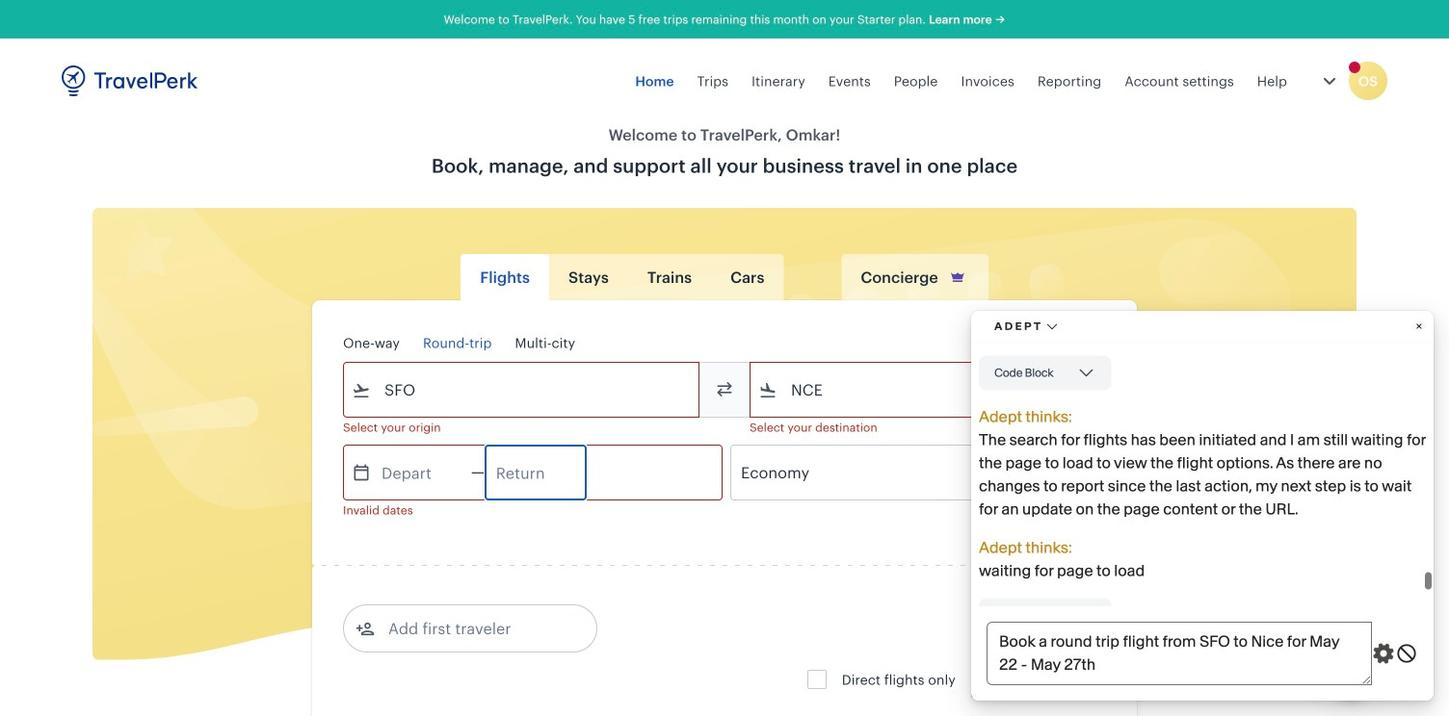 Task type: locate. For each thing, give the bounding box(es) containing it.
Add first traveler search field
[[375, 614, 575, 645]]

Return text field
[[485, 446, 586, 500]]

To search field
[[778, 375, 1080, 406]]

Depart text field
[[371, 446, 471, 500]]

From search field
[[371, 375, 674, 406]]



